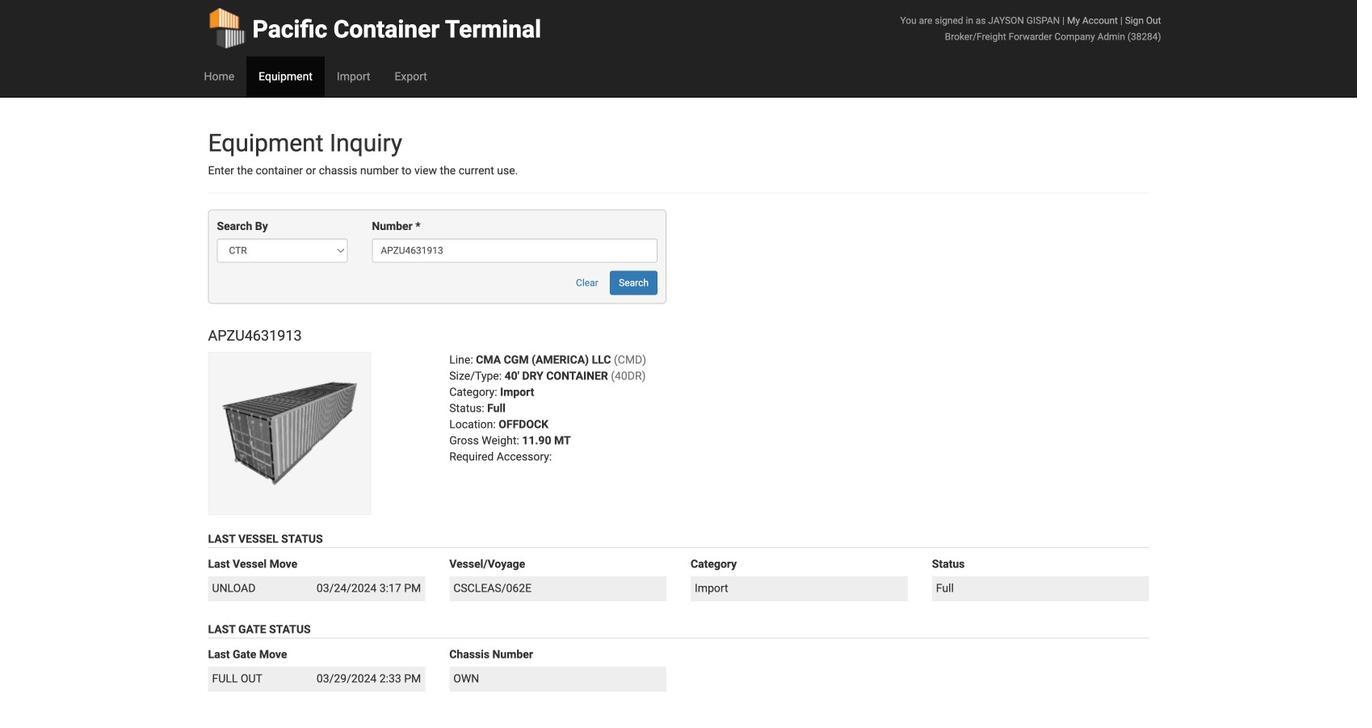 Task type: describe. For each thing, give the bounding box(es) containing it.
40dr image
[[208, 352, 371, 516]]



Task type: locate. For each thing, give the bounding box(es) containing it.
None text field
[[372, 239, 658, 263]]



